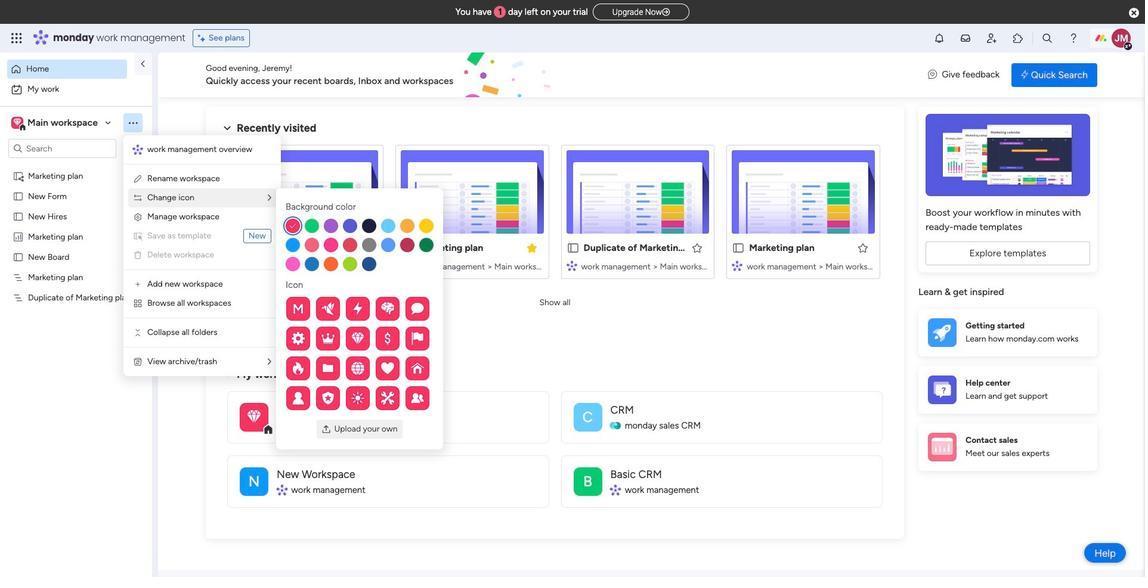 Task type: locate. For each thing, give the bounding box(es) containing it.
rename workspace image
[[133, 174, 143, 184]]

0 vertical spatial menu item
[[133, 229, 271, 243]]

add to favorites image
[[692, 242, 703, 254], [857, 242, 869, 254]]

1 add to favorites image from the left
[[692, 242, 703, 254]]

menu
[[123, 135, 281, 376]]

search everything image
[[1042, 32, 1053, 44]]

v2 user feedback image
[[928, 68, 937, 82]]

2 vertical spatial option
[[0, 165, 152, 167]]

remove from favorites image
[[526, 242, 538, 254]]

see plans image
[[198, 32, 209, 45]]

0 vertical spatial list arrow image
[[268, 194, 271, 202]]

help image
[[1068, 32, 1080, 44]]

help center element
[[919, 366, 1098, 414]]

workspace image
[[11, 116, 23, 129], [574, 403, 602, 432], [240, 467, 268, 496], [574, 467, 602, 496]]

0 horizontal spatial add to favorites image
[[692, 242, 703, 254]]

1 menu item from the top
[[133, 229, 271, 243]]

public board image up component image
[[732, 242, 745, 255]]

invite members image
[[986, 32, 998, 44]]

2 add to favorites image from the left
[[857, 242, 869, 254]]

1 list arrow image from the top
[[268, 194, 271, 202]]

quick search results list box
[[220, 135, 890, 294]]

option
[[7, 60, 127, 79], [7, 80, 145, 99], [0, 165, 152, 167]]

menu item
[[133, 229, 271, 243], [133, 248, 271, 262]]

workspace selection element
[[11, 116, 100, 131]]

notifications image
[[934, 32, 946, 44]]

public board image
[[13, 190, 24, 202], [13, 211, 24, 222], [235, 242, 248, 255], [566, 242, 580, 255], [732, 242, 745, 255]]

list arrow image for the change icon
[[268, 194, 271, 202]]

1 horizontal spatial add to favorites image
[[857, 242, 869, 254]]

Search in workspace field
[[25, 142, 100, 155]]

service icon image
[[133, 231, 143, 241]]

2 list arrow image from the top
[[268, 358, 271, 366]]

1 vertical spatial list arrow image
[[268, 358, 271, 366]]

update feed image
[[960, 32, 972, 44]]

close my workspaces image
[[220, 367, 234, 382]]

public dashboard image
[[13, 231, 24, 242]]

public board image up component icon
[[235, 242, 248, 255]]

close recently visited image
[[220, 121, 234, 135]]

list arrow image
[[268, 194, 271, 202], [268, 358, 271, 366]]

1 vertical spatial menu item
[[133, 248, 271, 262]]

list box
[[0, 163, 152, 469]]

jeremy miller image
[[1112, 29, 1131, 48]]

add to favorites image for public board image on the right of remove from favorites image
[[692, 242, 703, 254]]

manage workspace image
[[133, 212, 143, 222]]

workspace image
[[13, 116, 21, 129], [240, 403, 268, 432], [247, 407, 261, 428]]



Task type: describe. For each thing, give the bounding box(es) containing it.
contact sales element
[[919, 423, 1098, 471]]

public board image
[[13, 251, 24, 262]]

list arrow image for view archive/trash icon
[[268, 358, 271, 366]]

shareable board image
[[13, 170, 24, 181]]

component image
[[235, 260, 246, 271]]

select product image
[[11, 32, 23, 44]]

dapulse close image
[[1129, 7, 1139, 19]]

remove from favorites image
[[360, 242, 372, 254]]

v2 bolt switch image
[[1021, 68, 1028, 81]]

change icon image
[[133, 193, 143, 203]]

public board image down shareable board icon
[[13, 190, 24, 202]]

1 vertical spatial option
[[7, 80, 145, 99]]

2 menu item from the top
[[133, 248, 271, 262]]

shareable board image
[[401, 242, 414, 255]]

photo icon image
[[322, 425, 331, 434]]

workspace options image
[[127, 117, 139, 129]]

getting started element
[[919, 309, 1098, 356]]

dapulse rightstroke image
[[662, 8, 670, 17]]

add to favorites image for public board image above component image
[[857, 242, 869, 254]]

view archive/trash image
[[133, 357, 143, 367]]

collapse all folders image
[[133, 328, 143, 338]]

templates image image
[[929, 114, 1087, 196]]

add new workspace image
[[133, 280, 143, 289]]

public board image right remove from favorites image
[[566, 242, 580, 255]]

0 element
[[340, 327, 355, 341]]

browse all workspaces image
[[133, 299, 143, 308]]

monday marketplace image
[[1012, 32, 1024, 44]]

public board image up the public dashboard icon
[[13, 211, 24, 222]]

delete workspace image
[[133, 251, 143, 260]]

0 vertical spatial option
[[7, 60, 127, 79]]

component image
[[732, 260, 743, 271]]



Task type: vqa. For each thing, say whether or not it's contained in the screenshot.
Administration ICON
no



